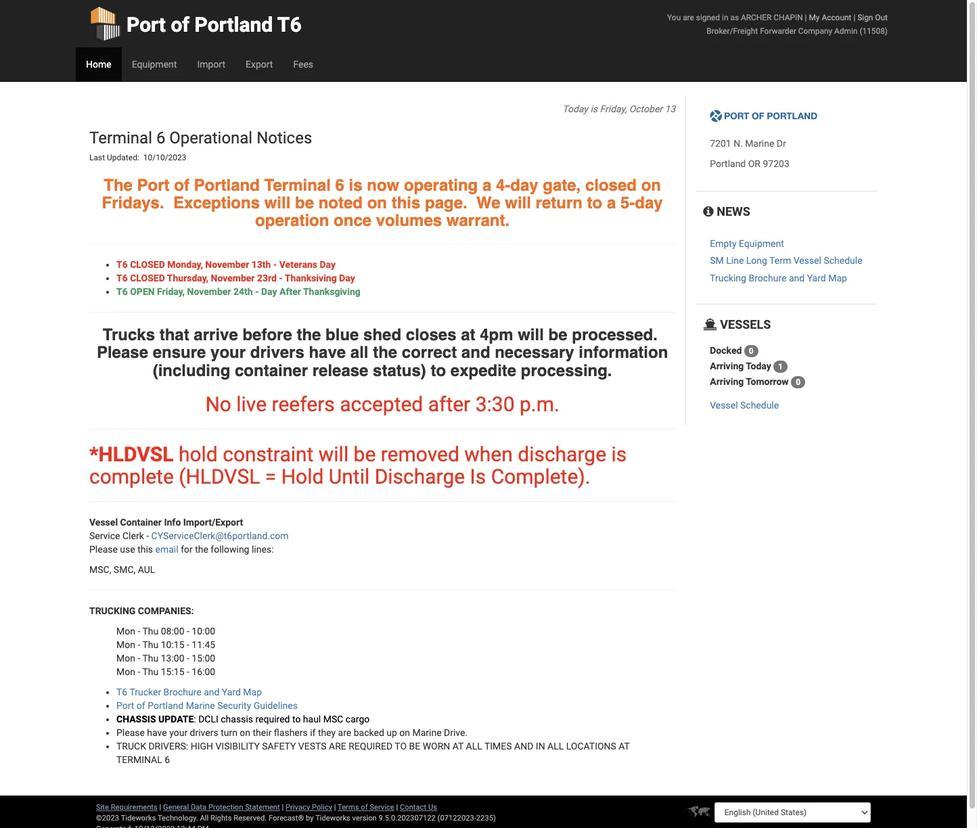 Task type: vqa. For each thing, say whether or not it's contained in the screenshot.


Task type: locate. For each thing, give the bounding box(es) containing it.
0 horizontal spatial day
[[261, 286, 277, 297]]

- right 24th on the left top
[[255, 286, 259, 297]]

discharge
[[518, 443, 607, 466]]

arriving
[[710, 361, 744, 372], [710, 376, 744, 387]]

have left all
[[309, 343, 346, 362]]

thu up the trucker
[[142, 667, 159, 678]]

day up thanksgiving
[[339, 273, 355, 284]]

1 at from the left
[[453, 741, 464, 752]]

portland inside "t6 trucker brochure and yard map port of portland marine security guidelines chassis update : dcli chassis required to haul msc cargo please have your drivers turn on their flashers if they are backed up on marine drive. truck drivers: high visibility safety vests are required to be worn at all times and in all locations at terminal 6"
[[148, 701, 184, 712]]

0 vertical spatial be
[[295, 194, 314, 213]]

your down update
[[169, 728, 188, 739]]

on
[[642, 176, 661, 195], [367, 194, 387, 213], [240, 728, 251, 739], [400, 728, 410, 739]]

t6 up trucks on the left
[[116, 273, 128, 284]]

port inside "t6 trucker brochure and yard map port of portland marine security guidelines chassis update : dcli chassis required to haul msc cargo please have your drivers turn on their flashers if they are backed up on marine drive. truck drivers: high visibility safety vests are required to be worn at all times and in all locations at terminal 6"
[[116, 701, 134, 712]]

yard down sm line long term vessel schedule 'link'
[[807, 273, 826, 284]]

t6
[[277, 13, 302, 37], [116, 259, 128, 270], [116, 273, 128, 284], [116, 286, 128, 297], [116, 687, 127, 698]]

please
[[97, 343, 148, 362], [89, 544, 118, 555], [116, 728, 145, 739]]

0 horizontal spatial are
[[338, 728, 352, 739]]

of down the trucker
[[137, 701, 145, 712]]

vessel down 'docked 0 arriving today 1 arriving tomorrow 0'
[[710, 400, 738, 411]]

cyserviceclerk@t6portland.com link
[[151, 531, 289, 542]]

0 horizontal spatial drivers
[[190, 728, 218, 739]]

your inside trucks that arrive before the blue shed closes at 4pm will be processed. please ensure your drivers have all the correct and necessary information (including container release status) to expedite processing.
[[211, 343, 246, 362]]

technology.
[[158, 814, 198, 823]]

1 vertical spatial is
[[349, 176, 363, 195]]

last
[[89, 153, 105, 163]]

is right discharge on the bottom of page
[[612, 443, 627, 466]]

1 horizontal spatial your
[[211, 343, 246, 362]]

haul
[[303, 714, 321, 725]]

thu left 10:15
[[142, 640, 159, 651]]

to up flashers
[[292, 714, 301, 725]]

processed.
[[572, 325, 658, 344]]

6 inside the port of portland terminal 6 is now operating a 4-day gate, closed on fridays .  exceptions will be noted on this page.  we will return to a 5-day operation once volumes warrant.
[[335, 176, 345, 195]]

6 up 10/10/2023
[[156, 129, 165, 148]]

2 at from the left
[[619, 741, 630, 752]]

map down sm line long term vessel schedule 'link'
[[829, 273, 848, 284]]

when
[[465, 443, 513, 466]]

1 vertical spatial please
[[89, 544, 118, 555]]

portland inside port of portland t6 link
[[195, 13, 273, 37]]

2 horizontal spatial marine
[[746, 138, 775, 149]]

portland up update
[[148, 701, 184, 712]]

- left 16:00
[[187, 667, 189, 678]]

2 horizontal spatial and
[[789, 273, 805, 284]]

0 horizontal spatial at
[[453, 741, 464, 752]]

thanksgiving
[[303, 286, 361, 297]]

friday, left the october
[[600, 104, 627, 114]]

2 horizontal spatial be
[[549, 325, 568, 344]]

1 vertical spatial closed
[[130, 273, 165, 284]]

have up drivers:
[[147, 728, 167, 739]]

15:15
[[161, 667, 185, 678]]

and down sm line long term vessel schedule 'link'
[[789, 273, 805, 284]]

- inside vessel container info import/export service clerk - cyserviceclerk@t6portland.com please use this email for the following lines:
[[146, 531, 149, 542]]

exceptions
[[173, 194, 260, 213]]

sm line long term vessel schedule link
[[710, 256, 863, 266]]

1 horizontal spatial are
[[683, 13, 695, 22]]

day down 23rd
[[261, 286, 277, 297]]

are up are
[[338, 728, 352, 739]]

t6 closed monday, november 13th - veterans day t6 closed thursday, november 23rd - thanksiving day t6 open friday, november 24th - day after thanksgiving
[[116, 259, 361, 297]]

1 horizontal spatial terminal
[[264, 176, 331, 195]]

site
[[96, 804, 109, 812]]

ensure
[[153, 343, 206, 362]]

1 horizontal spatial schedule
[[824, 256, 863, 266]]

this right once
[[392, 194, 421, 213]]

this right use
[[138, 544, 153, 555]]

1 mon from the top
[[116, 626, 135, 637]]

0 horizontal spatial your
[[169, 728, 188, 739]]

1 vertical spatial port
[[137, 176, 170, 195]]

equipment inside empty equipment sm line long term vessel schedule trucking brochure and yard map
[[739, 238, 785, 249]]

0 vertical spatial 0
[[749, 347, 754, 356]]

port down 10/10/2023
[[137, 176, 170, 195]]

0 horizontal spatial map
[[243, 687, 262, 698]]

out
[[876, 13, 888, 22]]

companies:
[[138, 606, 194, 617]]

equipment right home dropdown button
[[132, 59, 177, 70]]

0 vertical spatial is
[[591, 104, 598, 114]]

your right ensure
[[211, 343, 246, 362]]

terms of service link
[[338, 804, 395, 812]]

t6 inside "t6 trucker brochure and yard map port of portland marine security guidelines chassis update : dcli chassis required to haul msc cargo please have your drivers turn on their flashers if they are backed up on marine drive. truck drivers: high visibility safety vests are required to be worn at all times and in all locations at terminal 6"
[[116, 687, 127, 698]]

2 horizontal spatial to
[[587, 194, 603, 213]]

n.
[[734, 138, 743, 149]]

import
[[197, 59, 225, 70]]

a left "5-"
[[607, 194, 616, 213]]

1 vertical spatial day
[[339, 273, 355, 284]]

1 horizontal spatial 0
[[796, 378, 801, 387]]

2 vertical spatial be
[[354, 443, 376, 466]]

be
[[295, 194, 314, 213], [549, 325, 568, 344], [354, 443, 376, 466]]

at right locations
[[619, 741, 630, 752]]

line
[[727, 256, 744, 266]]

1 vertical spatial terminal
[[264, 176, 331, 195]]

port up equipment 'dropdown button'
[[127, 13, 166, 37]]

service up version
[[370, 804, 395, 812]]

1 vertical spatial yard
[[222, 687, 241, 698]]

1 horizontal spatial friday,
[[600, 104, 627, 114]]

is inside the port of portland terminal 6 is now operating a 4-day gate, closed on fridays .  exceptions will be noted on this page.  we will return to a 5-day operation once volumes warrant.
[[349, 176, 363, 195]]

by
[[306, 814, 314, 823]]

thu left 13:00
[[142, 653, 159, 664]]

0 vertical spatial closed
[[130, 259, 165, 270]]

a
[[483, 176, 492, 195], [607, 194, 616, 213]]

are
[[329, 741, 347, 752]]

yard
[[807, 273, 826, 284], [222, 687, 241, 698]]

and inside trucks that arrive before the blue shed closes at 4pm will be processed. please ensure your drivers have all the correct and necessary information (including container release status) to expedite processing.
[[462, 343, 491, 362]]

today is friday, october 13
[[563, 104, 676, 114]]

terminal inside 'terminal 6 operational notices last updated:  10/10/2023'
[[89, 129, 152, 148]]

6 down drivers:
[[165, 755, 170, 766]]

to up after in the left of the page
[[431, 361, 446, 380]]

1 horizontal spatial marine
[[413, 728, 442, 739]]

to inside trucks that arrive before the blue shed closes at 4pm will be processed. please ensure your drivers have all the correct and necessary information (including container release status) to expedite processing.
[[431, 361, 446, 380]]

safety
[[262, 741, 296, 752]]

the inside vessel container info import/export service clerk - cyserviceclerk@t6portland.com please use this email for the following lines:
[[195, 544, 208, 555]]

service inside site requirements | general data protection statement | privacy policy | terms of service | contact us ©2023 tideworks technology. all rights reserved. forecast® by tideworks version 9.5.0.202307122 (07122023-2235)
[[370, 804, 395, 812]]

drivers up 'high'
[[190, 728, 218, 739]]

be up processing.
[[549, 325, 568, 344]]

will right 4pm
[[518, 325, 544, 344]]

5-
[[621, 194, 635, 213]]

2 vertical spatial 6
[[165, 755, 170, 766]]

0 horizontal spatial be
[[295, 194, 314, 213]]

vessel right term
[[794, 256, 822, 266]]

0 vertical spatial your
[[211, 343, 246, 362]]

0 vertical spatial friday,
[[600, 104, 627, 114]]

0 vertical spatial arriving
[[710, 361, 744, 372]]

1 vertical spatial 6
[[335, 176, 345, 195]]

0 vertical spatial this
[[392, 194, 421, 213]]

0 vertical spatial day
[[320, 259, 336, 270]]

| up forecast®
[[282, 804, 284, 812]]

will down reefers at left
[[319, 443, 349, 466]]

0 horizontal spatial 0
[[749, 347, 754, 356]]

1 horizontal spatial service
[[370, 804, 395, 812]]

all down drive.
[[466, 741, 483, 752]]

0 vertical spatial to
[[587, 194, 603, 213]]

of up version
[[361, 804, 368, 812]]

0 horizontal spatial have
[[147, 728, 167, 739]]

friday, inside t6 closed monday, november 13th - veterans day t6 closed thursday, november 23rd - thanksiving day t6 open friday, november 24th - day after thanksgiving
[[157, 286, 185, 297]]

shed
[[364, 325, 402, 344]]

expedite
[[451, 361, 517, 380]]

0 horizontal spatial to
[[292, 714, 301, 725]]

brochure inside empty equipment sm line long term vessel schedule trucking brochure and yard map
[[749, 273, 787, 284]]

1 vertical spatial to
[[431, 361, 446, 380]]

are inside 'you are signed in as archer chapin | my account | sign out broker/freight forwarder company admin (11508)'
[[683, 13, 695, 22]]

0 horizontal spatial friday,
[[157, 286, 185, 297]]

1 horizontal spatial vessel
[[710, 400, 738, 411]]

vessel
[[794, 256, 822, 266], [710, 400, 738, 411], [89, 517, 118, 528]]

1 vertical spatial this
[[138, 544, 153, 555]]

trucking brochure and yard map link
[[710, 273, 848, 284]]

smc,
[[114, 565, 136, 575]]

1 vertical spatial and
[[462, 343, 491, 362]]

processing.
[[521, 361, 612, 380]]

7201 n. marine dr
[[710, 138, 787, 149]]

you
[[668, 13, 681, 22]]

and inside empty equipment sm line long term vessel schedule trucking brochure and yard map
[[789, 273, 805, 284]]

this
[[392, 194, 421, 213], [138, 544, 153, 555]]

chassis
[[116, 714, 156, 725]]

trucking companies:
[[89, 606, 194, 617]]

1 horizontal spatial equipment
[[739, 238, 785, 249]]

thu down trucking companies:
[[142, 626, 159, 637]]

be left noted
[[295, 194, 314, 213]]

3 thu from the top
[[142, 653, 159, 664]]

0 vertical spatial map
[[829, 273, 848, 284]]

terminal up operation
[[264, 176, 331, 195]]

0 vertical spatial equipment
[[132, 59, 177, 70]]

1 vertical spatial schedule
[[741, 400, 779, 411]]

friday,
[[600, 104, 627, 114], [157, 286, 185, 297]]

0 right "tomorrow"
[[796, 378, 801, 387]]

contact
[[400, 804, 427, 812]]

arriving up vessel schedule link
[[710, 376, 744, 387]]

required
[[256, 714, 290, 725]]

news
[[714, 205, 751, 219]]

sm
[[710, 256, 724, 266]]

requirements
[[111, 804, 158, 812]]

15:00
[[192, 653, 215, 664]]

please inside "t6 trucker brochure and yard map port of portland marine security guidelines chassis update : dcli chassis required to haul msc cargo please have your drivers turn on their flashers if they are backed up on marine drive. truck drivers: high visibility safety vests are required to be worn at all times and in all locations at terminal 6"
[[116, 728, 145, 739]]

1 horizontal spatial have
[[309, 343, 346, 362]]

4 mon from the top
[[116, 667, 135, 678]]

1 horizontal spatial day
[[320, 259, 336, 270]]

1 vertical spatial equipment
[[739, 238, 785, 249]]

2 vertical spatial vessel
[[89, 517, 118, 528]]

now
[[367, 176, 400, 195]]

at down drive.
[[453, 741, 464, 752]]

schedule right term
[[824, 256, 863, 266]]

vessel left container at bottom
[[89, 517, 118, 528]]

| left the general
[[159, 804, 161, 812]]

1 horizontal spatial brochure
[[749, 273, 787, 284]]

all right in
[[548, 741, 564, 752]]

0 horizontal spatial vessel
[[89, 517, 118, 528]]

on right "5-"
[[642, 176, 661, 195]]

1 horizontal spatial yard
[[807, 273, 826, 284]]

0 vertical spatial service
[[89, 531, 120, 542]]

is left the october
[[591, 104, 598, 114]]

day left gate,
[[511, 176, 539, 195]]

0 horizontal spatial yard
[[222, 687, 241, 698]]

until
[[329, 465, 370, 489]]

cargo
[[346, 714, 370, 725]]

marine up the or
[[746, 138, 775, 149]]

11:45
[[192, 640, 215, 651]]

1 vertical spatial map
[[243, 687, 262, 698]]

arriving down docked
[[710, 361, 744, 372]]

vessel schedule link
[[710, 400, 779, 411]]

- down trucking companies:
[[138, 626, 140, 637]]

guidelines
[[254, 701, 298, 712]]

are right you
[[683, 13, 695, 22]]

| left my
[[805, 13, 807, 22]]

1 all from the left
[[466, 741, 483, 752]]

discharge
[[375, 465, 465, 489]]

the
[[297, 325, 321, 344], [373, 343, 398, 362], [195, 544, 208, 555]]

1 thu from the top
[[142, 626, 159, 637]]

1 horizontal spatial this
[[392, 194, 421, 213]]

1 horizontal spatial map
[[829, 273, 848, 284]]

1 horizontal spatial be
[[354, 443, 376, 466]]

t6 left the trucker
[[116, 687, 127, 698]]

1 vertical spatial your
[[169, 728, 188, 739]]

my
[[809, 13, 820, 22]]

1 vertical spatial 0
[[796, 378, 801, 387]]

brochure down long
[[749, 273, 787, 284]]

terminal up the last
[[89, 129, 152, 148]]

turn
[[221, 728, 238, 739]]

port of portland t6
[[127, 13, 302, 37]]

:
[[194, 714, 196, 725]]

marine up the worn
[[413, 728, 442, 739]]

- left 10:00
[[187, 626, 189, 637]]

portland inside the port of portland terminal 6 is now operating a 4-day gate, closed on fridays .  exceptions will be noted on this page.  we will return to a 5-day operation once volumes warrant.
[[194, 176, 260, 195]]

0 horizontal spatial this
[[138, 544, 153, 555]]

dr
[[777, 138, 787, 149]]

vessel inside vessel container info import/export service clerk - cyserviceclerk@t6portland.com please use this email for the following lines:
[[89, 517, 118, 528]]

will inside trucks that arrive before the blue shed closes at 4pm will be processed. please ensure your drivers have all the correct and necessary information (including container release status) to expedite processing.
[[518, 325, 544, 344]]

constraint
[[223, 443, 314, 466]]

blue
[[326, 325, 359, 344]]

thursday,
[[167, 273, 209, 284]]

day left the info circle icon
[[635, 194, 663, 213]]

(including
[[153, 361, 230, 380]]

1 horizontal spatial a
[[607, 194, 616, 213]]

0 vertical spatial brochure
[[749, 273, 787, 284]]

1 horizontal spatial drivers
[[250, 343, 305, 362]]

2 horizontal spatial vessel
[[794, 256, 822, 266]]

2 vertical spatial and
[[204, 687, 220, 698]]

archer
[[741, 13, 772, 22]]

and inside "t6 trucker brochure and yard map port of portland marine security guidelines chassis update : dcli chassis required to haul msc cargo please have your drivers turn on their flashers if they are backed up on marine drive. truck drivers: high visibility safety vests are required to be worn at all times and in all locations at terminal 6"
[[204, 687, 220, 698]]

0 vertical spatial 6
[[156, 129, 165, 148]]

today inside 'docked 0 arriving today 1 arriving tomorrow 0'
[[746, 361, 772, 372]]

at
[[453, 741, 464, 752], [619, 741, 630, 752]]

account
[[822, 13, 852, 22]]

2 vertical spatial to
[[292, 714, 301, 725]]

0 horizontal spatial brochure
[[164, 687, 202, 698]]

be inside hold constraint will be removed when discharge is complete (hldvsl = hold until discharge is complete).
[[354, 443, 376, 466]]

t6 left "open"
[[116, 286, 128, 297]]

0 horizontal spatial service
[[89, 531, 120, 542]]

this inside vessel container info import/export service clerk - cyserviceclerk@t6portland.com please use this email for the following lines:
[[138, 544, 153, 555]]

please left that
[[97, 343, 148, 362]]

1 horizontal spatial today
[[746, 361, 772, 372]]

to left "5-"
[[587, 194, 603, 213]]

terminal inside the port of portland terminal 6 is now operating a 4-day gate, closed on fridays .  exceptions will be noted on this page.  we will return to a 5-day operation once volumes warrant.
[[264, 176, 331, 195]]

brochure down 15:15
[[164, 687, 202, 698]]

info circle image
[[704, 206, 714, 218]]

friday, down thursday, in the top of the page
[[157, 286, 185, 297]]

of
[[171, 13, 190, 37], [174, 176, 190, 195], [137, 701, 145, 712], [361, 804, 368, 812]]

1 vertical spatial brochure
[[164, 687, 202, 698]]

- left 10:15
[[138, 640, 140, 651]]

service up use
[[89, 531, 120, 542]]

0 vertical spatial are
[[683, 13, 695, 22]]

10:00
[[192, 626, 215, 637]]

0 vertical spatial marine
[[746, 138, 775, 149]]

tideworks
[[316, 814, 351, 823]]

6 up once
[[335, 176, 345, 195]]

1 vertical spatial arriving
[[710, 376, 744, 387]]

0 vertical spatial have
[[309, 343, 346, 362]]

- right "clerk"
[[146, 531, 149, 542]]

2 vertical spatial port
[[116, 701, 134, 712]]

0 vertical spatial and
[[789, 273, 805, 284]]

reserved.
[[234, 814, 267, 823]]

2 vertical spatial day
[[261, 286, 277, 297]]

1 vertical spatial have
[[147, 728, 167, 739]]

23rd
[[257, 273, 277, 284]]

once
[[334, 211, 372, 230]]

1 vertical spatial friday,
[[157, 286, 185, 297]]

map up security at the left bottom of page
[[243, 687, 262, 698]]

map inside "t6 trucker brochure and yard map port of portland marine security guidelines chassis update : dcli chassis required to haul msc cargo please have your drivers turn on their flashers if they are backed up on marine drive. truck drivers: high visibility safety vests are required to be worn at all times and in all locations at terminal 6"
[[243, 687, 262, 698]]

port inside the port of portland terminal 6 is now operating a 4-day gate, closed on fridays .  exceptions will be noted on this page.  we will return to a 5-day operation once volumes warrant.
[[137, 176, 170, 195]]

0 horizontal spatial terminal
[[89, 129, 152, 148]]

the left 'blue'
[[297, 325, 321, 344]]

port inside port of portland t6 link
[[127, 13, 166, 37]]

schedule down "tomorrow"
[[741, 400, 779, 411]]

us
[[429, 804, 437, 812]]

yard up security at the left bottom of page
[[222, 687, 241, 698]]

1 closed from the top
[[130, 259, 165, 270]]

port up chassis
[[116, 701, 134, 712]]

day up "thanksiving" at left top
[[320, 259, 336, 270]]

of inside site requirements | general data protection statement | privacy policy | terms of service | contact us ©2023 tideworks technology. all rights reserved. forecast® by tideworks version 9.5.0.202307122 (07122023-2235)
[[361, 804, 368, 812]]

24th
[[234, 286, 253, 297]]

2 vertical spatial marine
[[413, 728, 442, 739]]

0 horizontal spatial equipment
[[132, 59, 177, 70]]

please up 'msc,'
[[89, 544, 118, 555]]

portland up import popup button
[[195, 13, 273, 37]]

drivers up 'live'
[[250, 343, 305, 362]]

0 vertical spatial vessel
[[794, 256, 822, 266]]

1 vertical spatial service
[[370, 804, 395, 812]]

equipment inside 'dropdown button'
[[132, 59, 177, 70]]

of inside "t6 trucker brochure and yard map port of portland marine security guidelines chassis update : dcli chassis required to haul msc cargo please have your drivers turn on their flashers if they are backed up on marine drive. truck drivers: high visibility safety vests are required to be worn at all times and in all locations at terminal 6"
[[137, 701, 145, 712]]

2 horizontal spatial is
[[612, 443, 627, 466]]

arrive
[[194, 325, 238, 344]]

2 vertical spatial please
[[116, 728, 145, 739]]

- up the trucker
[[138, 667, 140, 678]]

of down 10/10/2023
[[174, 176, 190, 195]]

trucks
[[103, 325, 155, 344]]



Task type: describe. For each thing, give the bounding box(es) containing it.
live
[[237, 393, 267, 416]]

0 horizontal spatial a
[[483, 176, 492, 195]]

port of portland t6 image
[[710, 110, 819, 123]]

cyserviceclerk@t6portland.com
[[151, 531, 289, 542]]

correct
[[402, 343, 457, 362]]

(07122023-
[[438, 814, 477, 823]]

0 horizontal spatial schedule
[[741, 400, 779, 411]]

yard inside empty equipment sm line long term vessel schedule trucking brochure and yard map
[[807, 273, 826, 284]]

will inside hold constraint will be removed when discharge is complete (hldvsl = hold until discharge is complete).
[[319, 443, 349, 466]]

vessel for vessel container info import/export service clerk - cyserviceclerk@t6portland.com please use this email for the following lines:
[[89, 517, 118, 528]]

this inside the port of portland terminal 6 is now operating a 4-day gate, closed on fridays .  exceptions will be noted on this page.  we will return to a 5-day operation once volumes warrant.
[[392, 194, 421, 213]]

vessel container info import/export service clerk - cyserviceclerk@t6portland.com please use this email for the following lines:
[[89, 517, 289, 555]]

we
[[477, 194, 501, 213]]

sign out link
[[858, 13, 888, 22]]

2 all from the left
[[548, 741, 564, 752]]

all
[[351, 343, 369, 362]]

schedule inside empty equipment sm line long term vessel schedule trucking brochure and yard map
[[824, 256, 863, 266]]

will right exceptions on the top left of page
[[265, 194, 291, 213]]

lines:
[[252, 544, 274, 555]]

be inside the port of portland terminal 6 is now operating a 4-day gate, closed on fridays .  exceptions will be noted on this page.  we will return to a 5-day operation once volumes warrant.
[[295, 194, 314, 213]]

noted
[[319, 194, 363, 213]]

drivers inside trucks that arrive before the blue shed closes at 4pm will be processed. please ensure your drivers have all the correct and necessary information (including container release status) to expedite processing.
[[250, 343, 305, 362]]

will right we
[[505, 194, 531, 213]]

security
[[217, 701, 251, 712]]

policy
[[312, 804, 332, 812]]

long
[[747, 256, 768, 266]]

broker/freight
[[707, 26, 758, 36]]

hold
[[179, 443, 218, 466]]

clerk
[[123, 531, 144, 542]]

please inside trucks that arrive before the blue shed closes at 4pm will be processed. please ensure your drivers have all the correct and necessary information (including container release status) to expedite processing.
[[97, 343, 148, 362]]

trucking
[[710, 273, 747, 284]]

export
[[246, 59, 273, 70]]

vessel inside empty equipment sm line long term vessel schedule trucking brochure and yard map
[[794, 256, 822, 266]]

- right 23rd
[[279, 273, 283, 284]]

2 horizontal spatial day
[[339, 273, 355, 284]]

sign
[[858, 13, 874, 22]]

- left 15:00
[[187, 653, 189, 664]]

site requirements | general data protection statement | privacy policy | terms of service | contact us ©2023 tideworks technology. all rights reserved. forecast® by tideworks version 9.5.0.202307122 (07122023-2235)
[[96, 804, 496, 823]]

privacy policy link
[[286, 804, 332, 812]]

tomorrow
[[746, 376, 789, 387]]

2 closed from the top
[[130, 273, 165, 284]]

2 thu from the top
[[142, 640, 159, 651]]

use
[[120, 544, 135, 555]]

information
[[579, 343, 668, 362]]

after
[[428, 393, 471, 416]]

| left sign
[[854, 13, 856, 22]]

ship image
[[704, 319, 718, 331]]

hold
[[281, 465, 324, 489]]

to inside the port of portland terminal 6 is now operating a 4-day gate, closed on fridays .  exceptions will be noted on this page.  we will return to a 5-day operation once volumes warrant.
[[587, 194, 603, 213]]

- right 13th
[[273, 259, 277, 270]]

signed
[[697, 13, 720, 22]]

2 arriving from the top
[[710, 376, 744, 387]]

6 inside "t6 trucker brochure and yard map port of portland marine security guidelines chassis update : dcli chassis required to haul msc cargo please have your drivers turn on their flashers if they are backed up on marine drive. truck drivers: high visibility safety vests are required to be worn at all times and in all locations at terminal 6"
[[165, 755, 170, 766]]

if
[[310, 728, 316, 739]]

9.5.0.202307122
[[379, 814, 436, 823]]

version
[[352, 814, 377, 823]]

0 vertical spatial november
[[205, 259, 249, 270]]

necessary
[[495, 343, 575, 362]]

brochure inside "t6 trucker brochure and yard map port of portland marine security guidelines chassis update : dcli chassis required to haul msc cargo please have your drivers turn on their flashers if they are backed up on marine drive. truck drivers: high visibility safety vests are required to be worn at all times and in all locations at terminal 6"
[[164, 687, 202, 698]]

vessel schedule
[[710, 400, 779, 411]]

to inside "t6 trucker brochure and yard map port of portland marine security guidelines chassis update : dcli chassis required to haul msc cargo please have your drivers turn on their flashers if they are backed up on marine drive. truck drivers: high visibility safety vests are required to be worn at all times and in all locations at terminal 6"
[[292, 714, 301, 725]]

terminal
[[116, 755, 162, 766]]

docked
[[710, 345, 742, 356]]

0 horizontal spatial marine
[[186, 701, 215, 712]]

release
[[313, 361, 369, 380]]

their
[[253, 728, 272, 739]]

have inside trucks that arrive before the blue shed closes at 4pm will be processed. please ensure your drivers have all the correct and necessary information (including container release status) to expedite processing.
[[309, 343, 346, 362]]

portland down '7201'
[[710, 159, 746, 169]]

yard inside "t6 trucker brochure and yard map port of portland marine security guidelines chassis update : dcli chassis required to haul msc cargo please have your drivers turn on their flashers if they are backed up on marine drive. truck drivers: high visibility safety vests are required to be worn at all times and in all locations at terminal 6"
[[222, 687, 241, 698]]

are inside "t6 trucker brochure and yard map port of portland marine security guidelines chassis update : dcli chassis required to haul msc cargo please have your drivers turn on their flashers if they are backed up on marine drive. truck drivers: high visibility safety vests are required to be worn at all times and in all locations at terminal 6"
[[338, 728, 352, 739]]

on up visibility
[[240, 728, 251, 739]]

service inside vessel container info import/export service clerk - cyserviceclerk@t6portland.com please use this email for the following lines:
[[89, 531, 120, 542]]

your inside "t6 trucker brochure and yard map port of portland marine security guidelines chassis update : dcli chassis required to haul msc cargo please have your drivers turn on their flashers if they are backed up on marine drive. truck drivers: high visibility safety vests are required to be worn at all times and in all locations at terminal 6"
[[169, 728, 188, 739]]

map inside empty equipment sm line long term vessel schedule trucking brochure and yard map
[[829, 273, 848, 284]]

flashers
[[274, 728, 308, 739]]

after
[[280, 286, 301, 297]]

t6 up fees dropdown button
[[277, 13, 302, 37]]

term
[[770, 256, 792, 266]]

of inside the port of portland terminal 6 is now operating a 4-day gate, closed on fridays .  exceptions will be noted on this page.  we will return to a 5-day operation once volumes warrant.
[[174, 176, 190, 195]]

6 inside 'terminal 6 operational notices last updated:  10/10/2023'
[[156, 129, 165, 148]]

operational
[[169, 129, 253, 148]]

7201
[[710, 138, 732, 149]]

2 horizontal spatial the
[[373, 343, 398, 362]]

on right noted
[[367, 194, 387, 213]]

they
[[318, 728, 336, 739]]

home
[[86, 59, 111, 70]]

drivers inside "t6 trucker brochure and yard map port of portland marine security guidelines chassis update : dcli chassis required to haul msc cargo please have your drivers turn on their flashers if they are backed up on marine drive. truck drivers: high visibility safety vests are required to be worn at all times and in all locations at terminal 6"
[[190, 728, 218, 739]]

- left 11:45
[[187, 640, 189, 651]]

empty equipment link
[[710, 238, 785, 249]]

1
[[779, 362, 783, 372]]

info
[[164, 517, 181, 528]]

1 horizontal spatial is
[[591, 104, 598, 114]]

2235)
[[477, 814, 496, 823]]

1 horizontal spatial day
[[635, 194, 663, 213]]

gate,
[[543, 176, 581, 195]]

company
[[799, 26, 833, 36]]

trucker
[[130, 687, 161, 698]]

terms
[[338, 804, 359, 812]]

msc,
[[89, 565, 111, 575]]

monday,
[[167, 259, 203, 270]]

2 mon from the top
[[116, 640, 135, 651]]

97203
[[763, 159, 790, 169]]

equipment button
[[122, 47, 187, 81]]

email link
[[155, 544, 179, 555]]

no live reefers accepted after 3:30 p.m.
[[205, 393, 560, 416]]

of up equipment 'dropdown button'
[[171, 13, 190, 37]]

is inside hold constraint will be removed when discharge is complete (hldvsl = hold until discharge is complete).
[[612, 443, 627, 466]]

=
[[265, 465, 276, 489]]

operating
[[404, 176, 478, 195]]

4-
[[496, 176, 511, 195]]

port of portland t6 link
[[89, 0, 302, 47]]

1 horizontal spatial the
[[297, 325, 321, 344]]

high
[[191, 741, 213, 752]]

| up 9.5.0.202307122 at the left bottom of the page
[[396, 804, 398, 812]]

(hldvsl
[[179, 465, 260, 489]]

13
[[665, 104, 676, 114]]

empty equipment sm line long term vessel schedule trucking brochure and yard map
[[710, 238, 863, 284]]

1 vertical spatial november
[[211, 273, 255, 284]]

- left 13:00
[[138, 653, 140, 664]]

notices
[[257, 129, 312, 148]]

fridays
[[102, 194, 160, 213]]

0 horizontal spatial day
[[511, 176, 539, 195]]

port of portland marine security guidelines link
[[116, 701, 298, 712]]

volumes
[[376, 211, 442, 230]]

in
[[536, 741, 545, 752]]

4 thu from the top
[[142, 667, 159, 678]]

vessel for vessel schedule
[[710, 400, 738, 411]]

0 vertical spatial today
[[563, 104, 588, 114]]

3 mon from the top
[[116, 653, 135, 664]]

be inside trucks that arrive before the blue shed closes at 4pm will be processed. please ensure your drivers have all the correct and necessary information (including container release status) to expedite processing.
[[549, 325, 568, 344]]

protection
[[208, 804, 243, 812]]

2 vertical spatial november
[[187, 286, 231, 297]]

home button
[[76, 47, 122, 81]]

complete
[[89, 465, 174, 489]]

1 arriving from the top
[[710, 361, 744, 372]]

on right up
[[400, 728, 410, 739]]

have inside "t6 trucker brochure and yard map port of portland marine security guidelines chassis update : dcli chassis required to haul msc cargo please have your drivers turn on their flashers if they are backed up on marine drive. truck drivers: high visibility safety vests are required to be worn at all times and in all locations at terminal 6"
[[147, 728, 167, 739]]

the
[[104, 176, 133, 195]]

in
[[722, 13, 729, 22]]

is
[[470, 465, 486, 489]]

| up tideworks
[[334, 804, 336, 812]]

t6 down fridays
[[116, 259, 128, 270]]

for
[[181, 544, 193, 555]]

please inside vessel container info import/export service clerk - cyserviceclerk@t6portland.com please use this email for the following lines:
[[89, 544, 118, 555]]

data
[[191, 804, 207, 812]]

10:15
[[161, 640, 185, 651]]

locations
[[567, 741, 617, 752]]

be
[[409, 741, 421, 752]]

msc
[[323, 714, 344, 725]]



